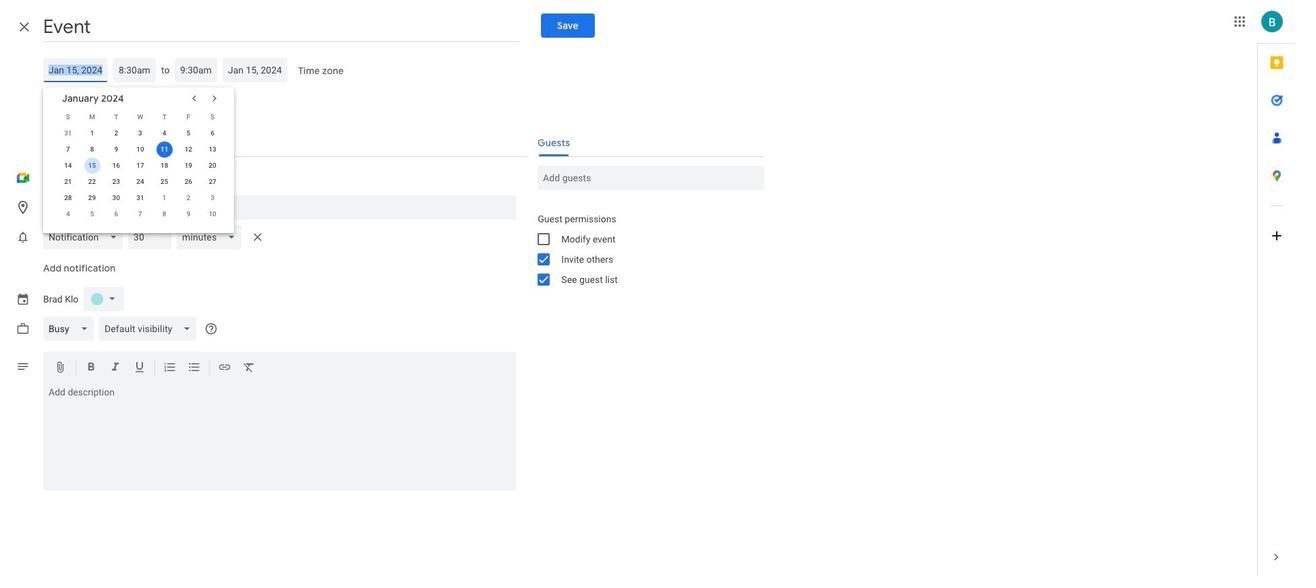 Task type: vqa. For each thing, say whether or not it's contained in the screenshot.
May 11 element on the top left
no



Task type: describe. For each thing, give the bounding box(es) containing it.
february 10 element
[[204, 206, 221, 223]]

Guests text field
[[543, 166, 759, 190]]

7 row from the top
[[56, 206, 225, 223]]

2 row from the top
[[56, 125, 225, 142]]

italic image
[[109, 361, 122, 376]]

7 element
[[60, 142, 76, 158]]

End date text field
[[228, 58, 282, 82]]

4 row from the top
[[56, 158, 225, 174]]

insert link image
[[218, 361, 231, 376]]

february 6 element
[[108, 206, 124, 223]]

24 element
[[132, 174, 148, 190]]

28 element
[[60, 190, 76, 206]]

End time text field
[[180, 58, 212, 82]]

numbered list image
[[163, 361, 177, 376]]

december 31 element
[[60, 125, 76, 142]]

Minutes in advance for notification number field
[[134, 225, 166, 250]]

30 element
[[108, 190, 124, 206]]

february 8 element
[[156, 206, 172, 223]]

22 element
[[84, 174, 100, 190]]

17 element
[[132, 158, 148, 174]]

30 minutes before element
[[43, 223, 268, 252]]

february 5 element
[[84, 206, 100, 223]]

10 element
[[132, 142, 148, 158]]

underline image
[[133, 361, 146, 376]]

february 4 element
[[60, 206, 76, 223]]

1 element
[[84, 125, 100, 142]]

18 element
[[156, 158, 172, 174]]

23 element
[[108, 174, 124, 190]]

21 element
[[60, 174, 76, 190]]

9 element
[[108, 142, 124, 158]]

26 element
[[180, 174, 197, 190]]

27 element
[[204, 174, 221, 190]]

Description text field
[[43, 387, 516, 488]]



Task type: locate. For each thing, give the bounding box(es) containing it.
3 element
[[132, 125, 148, 142]]

bold image
[[84, 361, 98, 376]]

15 element
[[84, 158, 100, 174]]

12 element
[[180, 142, 197, 158]]

remove formatting image
[[242, 361, 256, 376]]

3 row from the top
[[56, 142, 225, 158]]

14 element
[[60, 158, 76, 174]]

formatting options toolbar
[[43, 352, 516, 384]]

31 element
[[132, 190, 148, 206]]

Start date text field
[[49, 58, 103, 82]]

1 horizontal spatial cell
[[152, 142, 176, 158]]

january 2024 grid
[[56, 109, 225, 223]]

11, today element
[[156, 142, 172, 158]]

february 2 element
[[180, 190, 197, 206]]

row
[[56, 109, 225, 125], [56, 125, 225, 142], [56, 142, 225, 158], [56, 158, 225, 174], [56, 174, 225, 190], [56, 190, 225, 206], [56, 206, 225, 223]]

4 element
[[156, 125, 172, 142]]

20 element
[[204, 158, 221, 174]]

tab list
[[1258, 44, 1295, 539]]

row group
[[56, 125, 225, 223]]

6 element
[[204, 125, 221, 142]]

cell
[[152, 142, 176, 158], [80, 158, 104, 174]]

group
[[527, 209, 764, 290]]

5 row from the top
[[56, 174, 225, 190]]

8 element
[[84, 142, 100, 158]]

Location text field
[[49, 196, 511, 220]]

february 9 element
[[180, 206, 197, 223]]

february 1 element
[[156, 190, 172, 206]]

0 horizontal spatial cell
[[80, 158, 104, 174]]

february 3 element
[[204, 190, 221, 206]]

None field
[[43, 225, 128, 250], [177, 225, 247, 250], [43, 317, 99, 341], [99, 317, 202, 341], [43, 225, 128, 250], [177, 225, 247, 250], [43, 317, 99, 341], [99, 317, 202, 341]]

19 element
[[180, 158, 197, 174]]

Start time text field
[[119, 58, 150, 82]]

cell left 16 element
[[80, 158, 104, 174]]

25 element
[[156, 174, 172, 190]]

1 row from the top
[[56, 109, 225, 125]]

Title text field
[[43, 12, 519, 42]]

16 element
[[108, 158, 124, 174]]

6 row from the top
[[56, 190, 225, 206]]

29 element
[[84, 190, 100, 206]]

5 element
[[180, 125, 197, 142]]

13 element
[[204, 142, 221, 158]]

2 element
[[108, 125, 124, 142]]

february 7 element
[[132, 206, 148, 223]]

cell left 12 element
[[152, 142, 176, 158]]

bulleted list image
[[188, 361, 201, 376]]



